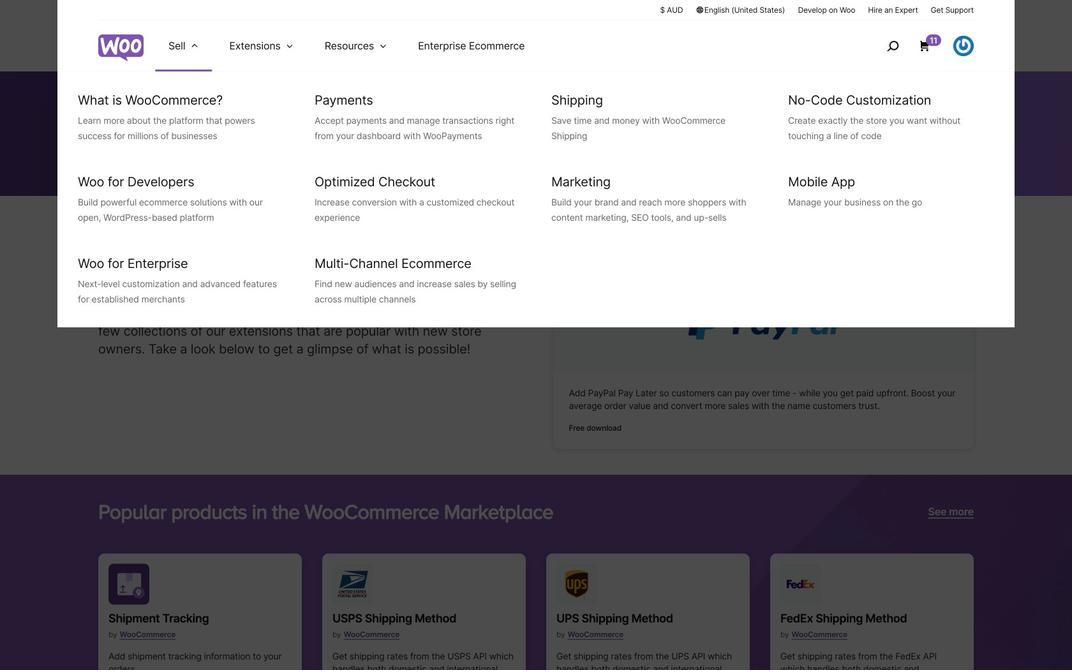 Task type: describe. For each thing, give the bounding box(es) containing it.
open account menu image
[[953, 36, 974, 56]]

service navigation menu element
[[860, 25, 974, 67]]



Task type: locate. For each thing, give the bounding box(es) containing it.
search image
[[883, 36, 903, 56]]



Task type: vqa. For each thing, say whether or not it's contained in the screenshot.
The Search image
yes



